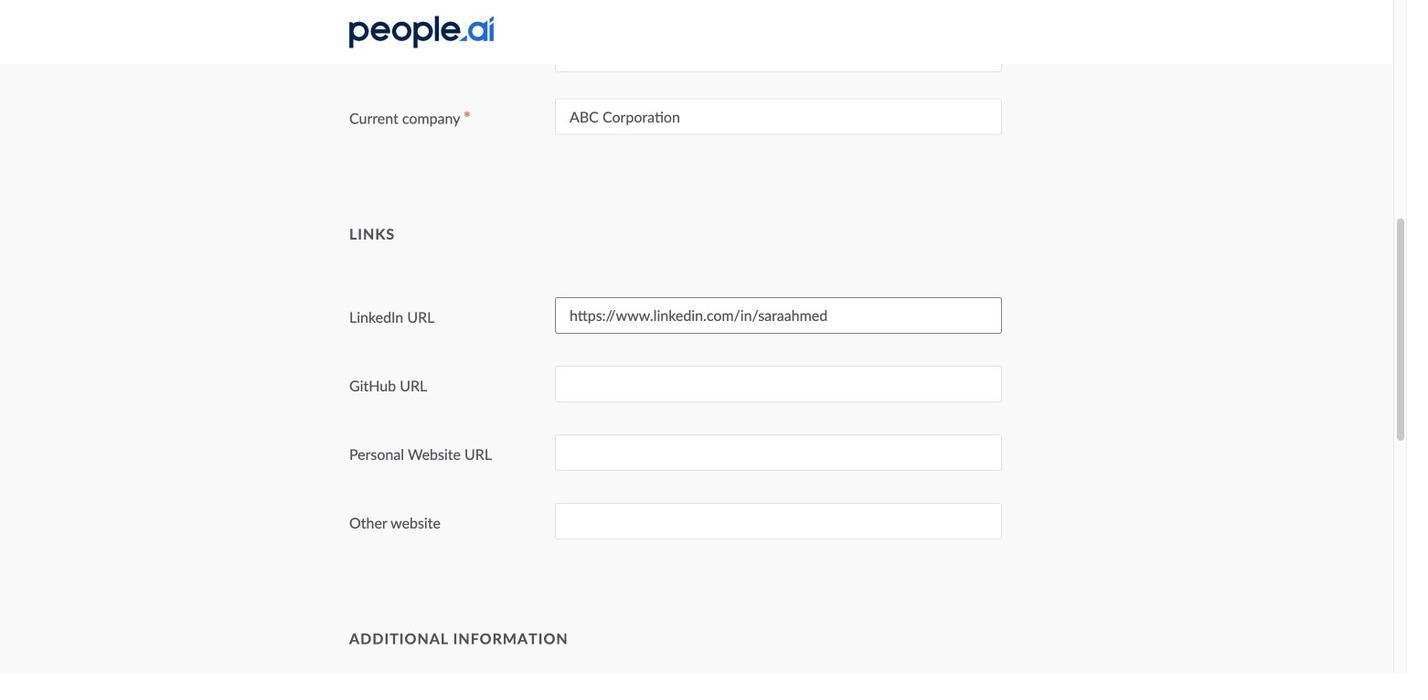 Task type: locate. For each thing, give the bounding box(es) containing it.
None text field
[[555, 0, 1003, 4], [555, 36, 1003, 72], [555, 98, 1003, 135], [555, 366, 1003, 402], [555, 0, 1003, 4], [555, 36, 1003, 72], [555, 98, 1003, 135], [555, 366, 1003, 402]]

None text field
[[555, 297, 1003, 334], [555, 434, 1003, 471], [555, 503, 1003, 540], [555, 297, 1003, 334], [555, 434, 1003, 471], [555, 503, 1003, 540]]

people.ai logo image
[[349, 16, 494, 48]]



Task type: vqa. For each thing, say whether or not it's contained in the screenshot.
Add a cover letter or anything else you want to share. Text Field
no



